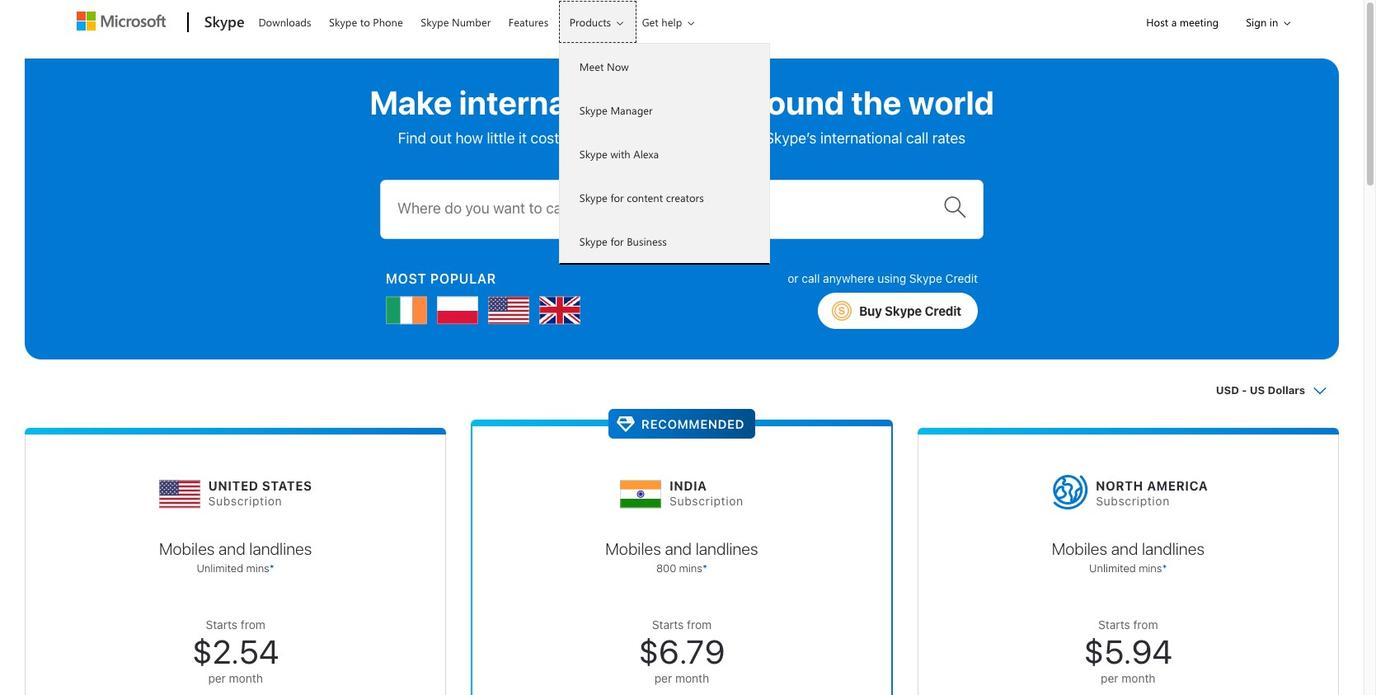 Task type: describe. For each thing, give the bounding box(es) containing it.
features
[[509, 15, 549, 29]]

for for content
[[611, 191, 624, 205]]

india
[[670, 479, 708, 494]]

united kingdom image
[[539, 290, 581, 331]]

0 horizontal spatial call
[[802, 271, 820, 285]]

meet now link
[[560, 45, 769, 88]]

north
[[1096, 479, 1144, 494]]

how
[[456, 130, 483, 147]]

india subscription
[[670, 479, 744, 509]]

skype for business link
[[560, 219, 769, 263]]

skype for content creators link
[[560, 176, 769, 219]]

1 horizontal spatial international
[[821, 130, 903, 147]]

month for $6.79
[[676, 671, 710, 685]]

skype number
[[421, 15, 491, 29]]

mobiles for $6.79
[[606, 539, 661, 558]]

make
[[370, 82, 452, 121]]

and for $6.79
[[665, 539, 692, 558]]

0 vertical spatial credit
[[946, 271, 978, 285]]

world
[[909, 82, 995, 121]]

meeting
[[1180, 15, 1219, 29]]

skype for skype number
[[421, 15, 449, 29]]

skype right the using
[[910, 271, 943, 285]]

from for $2.54
[[241, 618, 266, 632]]

2 subscription from the left
[[670, 495, 744, 509]]

* link for $6.79
[[703, 562, 708, 575]]

make international calls around the world find out how little it costs to dial home and abroad with skype's international call rates
[[370, 82, 995, 147]]

in
[[1270, 15, 1279, 29]]

states
[[262, 479, 312, 494]]

host a meeting
[[1147, 15, 1219, 29]]

popular
[[431, 271, 497, 286]]

find
[[398, 130, 427, 147]]

skype to phone
[[329, 15, 403, 29]]

india image
[[620, 466, 662, 516]]

to inside 'link'
[[360, 15, 370, 29]]

products
[[570, 15, 611, 29]]

recommended
[[642, 417, 745, 431]]

0 horizontal spatial with
[[611, 147, 631, 161]]

per for $6.79
[[655, 671, 672, 685]]

ireland image
[[386, 290, 427, 331]]

starts for $5.94
[[1099, 618, 1131, 632]]

starts from $6.79 per month
[[639, 618, 725, 685]]

unlimited for $5.94
[[1090, 562, 1137, 575]]

anywhere
[[823, 271, 875, 285]]

mobiles for $2.54
[[159, 539, 215, 558]]

get help button
[[632, 1, 708, 43]]

rates
[[933, 130, 966, 147]]

starts for $6.79
[[652, 618, 684, 632]]

from for $6.79
[[687, 618, 712, 632]]

buy
[[860, 303, 882, 318]]

subscription for $2.54
[[208, 495, 282, 509]]

microsoft image
[[76, 12, 166, 31]]

sign
[[1247, 15, 1267, 29]]

get help
[[642, 15, 682, 29]]

* for $5.94
[[1163, 562, 1168, 575]]

1 vertical spatial credit
[[925, 303, 962, 318]]

united states subscription
[[208, 479, 312, 509]]

skype for skype
[[204, 12, 245, 31]]

calls
[[660, 82, 730, 121]]

mobiles and landlines unlimited mins * for $5.94
[[1052, 539, 1205, 575]]

number
[[452, 15, 491, 29]]

0 horizontal spatial united states image
[[159, 466, 200, 516]]

a
[[1172, 15, 1177, 29]]

mobiles for $5.94
[[1052, 539, 1108, 558]]

and for $2.54
[[219, 539, 246, 558]]

to inside make international calls around the world find out how little it costs to dial home and abroad with skype's international call rates
[[570, 130, 584, 147]]

$5.94
[[1084, 632, 1173, 671]]

downloads
[[259, 15, 311, 29]]

starts from $2.54 per month
[[192, 618, 279, 685]]

per for $2.54
[[208, 671, 226, 685]]

united
[[208, 479, 259, 494]]

unlimited for $2.54
[[197, 562, 243, 575]]

content
[[627, 191, 663, 205]]

home
[[614, 130, 652, 147]]

skype with alexa
[[580, 147, 659, 161]]

sign in
[[1247, 15, 1279, 29]]

$2.54
[[192, 632, 279, 671]]

skype for business
[[580, 234, 667, 248]]

skype to phone link
[[322, 1, 411, 40]]

landlines for $6.79
[[696, 539, 759, 558]]

for for business
[[611, 234, 624, 248]]

products button
[[559, 1, 637, 43]]



Task type: vqa. For each thing, say whether or not it's contained in the screenshot.
"and" associated with $5.94
yes



Task type: locate. For each thing, give the bounding box(es) containing it.
mobiles and landlines unlimited mins *
[[159, 539, 312, 575], [1052, 539, 1205, 575]]

1 horizontal spatial with
[[734, 130, 762, 147]]

from inside starts from $5.94 per month
[[1134, 618, 1159, 632]]

month inside starts from $6.79 per month
[[676, 671, 710, 685]]

0 horizontal spatial from
[[241, 618, 266, 632]]

starts inside the "starts from $2.54 per month"
[[206, 618, 238, 632]]

creators
[[666, 191, 704, 205]]

2 starts from the left
[[652, 618, 684, 632]]

1 horizontal spatial per
[[655, 671, 672, 685]]

1 horizontal spatial month
[[676, 671, 710, 685]]

3 per from the left
[[1101, 671, 1119, 685]]

from
[[241, 618, 266, 632], [687, 618, 712, 632], [1134, 618, 1159, 632]]

0 horizontal spatial mins
[[246, 562, 270, 575]]

starts
[[206, 618, 238, 632], [652, 618, 684, 632], [1099, 618, 1131, 632]]

subscription inside north america subscription
[[1096, 495, 1171, 509]]

skype manager link
[[560, 88, 769, 132]]

1 vertical spatial united states image
[[159, 466, 200, 516]]

costs
[[531, 130, 567, 147]]

skype left home
[[580, 147, 608, 161]]

per down the $6.79
[[655, 671, 672, 685]]

united states image
[[488, 290, 530, 331], [159, 466, 200, 516]]

to left dial at the top left of the page
[[570, 130, 584, 147]]

credit
[[946, 271, 978, 285], [925, 303, 962, 318]]

2 horizontal spatial landlines
[[1142, 539, 1205, 558]]

Where do you want to call? text field
[[398, 188, 942, 231]]

1 horizontal spatial mobiles
[[606, 539, 661, 558]]

2 * from the left
[[703, 562, 708, 575]]

skype number link
[[414, 1, 498, 40]]

1 horizontal spatial subscription
[[670, 495, 744, 509]]

* down north america subscription
[[1163, 562, 1168, 575]]

0 horizontal spatial to
[[360, 15, 370, 29]]

subscription down india
[[670, 495, 744, 509]]

1 horizontal spatial call
[[907, 130, 929, 147]]

from inside starts from $6.79 per month
[[687, 618, 712, 632]]

1 horizontal spatial starts
[[652, 618, 684, 632]]

1 for from the top
[[611, 191, 624, 205]]

1 unlimited from the left
[[197, 562, 243, 575]]

little
[[487, 130, 515, 147]]

with right abroad
[[734, 130, 762, 147]]

dial
[[587, 130, 611, 147]]

* link down north america subscription
[[1163, 562, 1168, 575]]

host a meeting link
[[1133, 1, 1233, 43]]

around
[[737, 82, 845, 121]]

month
[[229, 671, 263, 685], [676, 671, 710, 685], [1122, 671, 1156, 685]]

2 horizontal spatial subscription
[[1096, 495, 1171, 509]]

and
[[655, 130, 680, 147], [219, 539, 246, 558], [665, 539, 692, 558], [1112, 539, 1139, 558]]

0 horizontal spatial per
[[208, 671, 226, 685]]

mobiles and landlines 800 mins *
[[606, 539, 759, 575]]

poland image
[[437, 290, 478, 331]]

skype link
[[196, 1, 250, 45]]

2 horizontal spatial *
[[1163, 562, 1168, 575]]

skype manager
[[580, 103, 653, 117]]

skype inside 'link'
[[329, 15, 357, 29]]

starts inside starts from $5.94 per month
[[1099, 618, 1131, 632]]

1 * from the left
[[270, 562, 275, 575]]

landlines down india subscription
[[696, 539, 759, 558]]

it
[[519, 130, 527, 147]]

per inside the "starts from $2.54 per month"
[[208, 671, 226, 685]]

landlines
[[249, 539, 312, 558], [696, 539, 759, 558], [1142, 539, 1205, 558]]

1 mobiles and landlines unlimited mins * from the left
[[159, 539, 312, 575]]

unlimited
[[197, 562, 243, 575], [1090, 562, 1137, 575]]

2 * link from the left
[[703, 562, 708, 575]]

mins right 800
[[679, 562, 703, 575]]

3 month from the left
[[1122, 671, 1156, 685]]

2 horizontal spatial per
[[1101, 671, 1119, 685]]

* link for $2.54
[[270, 562, 275, 575]]

international down the on the right top of the page
[[821, 130, 903, 147]]

* link down united states subscription
[[270, 562, 275, 575]]

and inside make international calls around the world find out how little it costs to dial home and abroad with skype's international call rates
[[655, 130, 680, 147]]

skype for skype with alexa
[[580, 147, 608, 161]]

now
[[607, 59, 629, 73]]

call
[[907, 130, 929, 147], [802, 271, 820, 285]]

skype for skype for business
[[580, 234, 608, 248]]

skype left downloads
[[204, 12, 245, 31]]

starts inside starts from $6.79 per month
[[652, 618, 684, 632]]

for
[[611, 191, 624, 205], [611, 234, 624, 248]]

with left alexa
[[611, 147, 631, 161]]

0 horizontal spatial landlines
[[249, 539, 312, 558]]

skype left phone
[[329, 15, 357, 29]]

skype left business
[[580, 234, 608, 248]]

* for $6.79
[[703, 562, 708, 575]]

to
[[360, 15, 370, 29], [570, 130, 584, 147]]

business
[[627, 234, 667, 248]]

from for $5.94
[[1134, 618, 1159, 632]]

month for $2.54
[[229, 671, 263, 685]]

1 subscription from the left
[[208, 495, 282, 509]]

features link
[[501, 1, 556, 40]]

3 starts from the left
[[1099, 618, 1131, 632]]

0 horizontal spatial mobiles
[[159, 539, 215, 558]]

3 from from the left
[[1134, 618, 1159, 632]]

0 horizontal spatial subscription
[[208, 495, 282, 509]]

get
[[642, 15, 659, 29]]

mobiles and landlines unlimited mins * down north america subscription
[[1052, 539, 1205, 575]]

2 per from the left
[[655, 671, 672, 685]]

landlines inside mobiles and landlines 800 mins *
[[696, 539, 759, 558]]

month down $5.94
[[1122, 671, 1156, 685]]

mins for $2.54
[[246, 562, 270, 575]]

1 mins from the left
[[246, 562, 270, 575]]

mobiles down united at the left bottom of page
[[159, 539, 215, 558]]

help
[[662, 15, 682, 29]]

with
[[734, 130, 762, 147], [611, 147, 631, 161]]

buy skype credit link
[[818, 292, 978, 329], [818, 292, 978, 329]]

using
[[878, 271, 907, 285]]

3 * from the left
[[1163, 562, 1168, 575]]

and down united states subscription
[[219, 539, 246, 558]]

per inside starts from $6.79 per month
[[655, 671, 672, 685]]

2 horizontal spatial mobiles
[[1052, 539, 1108, 558]]

1 horizontal spatial from
[[687, 618, 712, 632]]

1 horizontal spatial to
[[570, 130, 584, 147]]

1 starts from the left
[[206, 618, 238, 632]]

landlines for $2.54
[[249, 539, 312, 558]]

subscription inside united states subscription
[[208, 495, 282, 509]]

1 horizontal spatial *
[[703, 562, 708, 575]]

0 vertical spatial for
[[611, 191, 624, 205]]

0 horizontal spatial international
[[459, 82, 653, 121]]

0 horizontal spatial * link
[[270, 562, 275, 575]]

skype
[[204, 12, 245, 31], [329, 15, 357, 29], [421, 15, 449, 29], [580, 103, 608, 117], [580, 147, 608, 161], [580, 191, 608, 205], [580, 234, 608, 248], [910, 271, 943, 285], [885, 303, 922, 318]]

* for $2.54
[[270, 562, 275, 575]]

mins for $6.79
[[679, 562, 703, 575]]

with inside make international calls around the world find out how little it costs to dial home and abroad with skype's international call rates
[[734, 130, 762, 147]]

starts for $2.54
[[206, 618, 238, 632]]

1 month from the left
[[229, 671, 263, 685]]

3 * link from the left
[[1163, 562, 1168, 575]]

landlines for $5.94
[[1142, 539, 1205, 558]]

1 from from the left
[[241, 618, 266, 632]]

and up 800
[[665, 539, 692, 558]]

credit down or call anywhere using skype credit
[[925, 303, 962, 318]]

2 mins from the left
[[679, 562, 703, 575]]

1 horizontal spatial mins
[[679, 562, 703, 575]]

manager
[[611, 103, 653, 117]]

2 horizontal spatial month
[[1122, 671, 1156, 685]]

2 horizontal spatial mins
[[1139, 562, 1163, 575]]

$6.79
[[639, 632, 725, 671]]

mins inside mobiles and landlines 800 mins *
[[679, 562, 703, 575]]

2 from from the left
[[687, 618, 712, 632]]

0 horizontal spatial unlimited
[[197, 562, 243, 575]]

2 horizontal spatial from
[[1134, 618, 1159, 632]]

mobiles up 800
[[606, 539, 661, 558]]

host
[[1147, 15, 1169, 29]]

call left rates on the top right of page
[[907, 130, 929, 147]]

2 landlines from the left
[[696, 539, 759, 558]]

per down $5.94
[[1101, 671, 1119, 685]]

1 per from the left
[[208, 671, 226, 685]]

subscription down united at the left bottom of page
[[208, 495, 282, 509]]

call right or
[[802, 271, 820, 285]]

0 vertical spatial to
[[360, 15, 370, 29]]

1 vertical spatial call
[[802, 271, 820, 285]]

800
[[657, 562, 677, 575]]

month down the $6.79
[[676, 671, 710, 685]]

united states image left united at the left bottom of page
[[159, 466, 200, 516]]

3 mins from the left
[[1139, 562, 1163, 575]]

phone
[[373, 15, 403, 29]]

3 mobiles from the left
[[1052, 539, 1108, 558]]

skype down skype with alexa
[[580, 191, 608, 205]]

2 for from the top
[[611, 234, 624, 248]]

0 horizontal spatial month
[[229, 671, 263, 685]]

*
[[270, 562, 275, 575], [703, 562, 708, 575], [1163, 562, 1168, 575]]

1 vertical spatial international
[[821, 130, 903, 147]]

downloads link
[[251, 1, 319, 40]]

out
[[430, 130, 452, 147]]

1 horizontal spatial united states image
[[488, 290, 530, 331]]

subscription down 'north'
[[1096, 495, 1171, 509]]

meet now
[[580, 59, 629, 73]]

0 vertical spatial united states image
[[488, 290, 530, 331]]

0 horizontal spatial starts
[[206, 618, 238, 632]]

1 horizontal spatial * link
[[703, 562, 708, 575]]

subscription
[[208, 495, 282, 509], [670, 495, 744, 509], [1096, 495, 1171, 509]]

international up the costs
[[459, 82, 653, 121]]

credit up buy skype credit
[[946, 271, 978, 285]]

per inside starts from $5.94 per month
[[1101, 671, 1119, 685]]

to left phone
[[360, 15, 370, 29]]

from inside the "starts from $2.54 per month"
[[241, 618, 266, 632]]

and inside mobiles and landlines 800 mins *
[[665, 539, 692, 558]]

abroad
[[684, 130, 730, 147]]

2 mobiles and landlines unlimited mins * from the left
[[1052, 539, 1205, 575]]

landlines down north america subscription
[[1142, 539, 1205, 558]]

for left content
[[611, 191, 624, 205]]

most popular
[[386, 271, 497, 286]]

skype for skype to phone
[[329, 15, 357, 29]]

for left business
[[611, 234, 624, 248]]

2 unlimited from the left
[[1090, 562, 1137, 575]]

united states image right the poland image
[[488, 290, 530, 331]]

or call anywhere using skype credit
[[788, 271, 978, 285]]

meet
[[580, 59, 604, 73]]

1 mobiles from the left
[[159, 539, 215, 558]]

starts from $5.94 per month
[[1084, 618, 1173, 685]]

2 horizontal spatial * link
[[1163, 562, 1168, 575]]

1 vertical spatial for
[[611, 234, 624, 248]]

and down north america subscription
[[1112, 539, 1139, 558]]

1 horizontal spatial landlines
[[696, 539, 759, 558]]

0 horizontal spatial *
[[270, 562, 275, 575]]

month inside starts from $5.94 per month
[[1122, 671, 1156, 685]]

mins down north america subscription
[[1139, 562, 1163, 575]]

1 horizontal spatial mobiles and landlines unlimited mins *
[[1052, 539, 1205, 575]]

mobiles down 'north'
[[1052, 539, 1108, 558]]

0 horizontal spatial mobiles and landlines unlimited mins *
[[159, 539, 312, 575]]

2 mobiles from the left
[[606, 539, 661, 558]]

most
[[386, 271, 427, 286]]

skype's
[[766, 130, 817, 147]]

per
[[208, 671, 226, 685], [655, 671, 672, 685], [1101, 671, 1119, 685]]

skype right buy on the right top
[[885, 303, 922, 318]]

mobiles and landlines unlimited mins * down united states subscription
[[159, 539, 312, 575]]

mins
[[246, 562, 270, 575], [679, 562, 703, 575], [1139, 562, 1163, 575]]

1 * link from the left
[[270, 562, 275, 575]]

* link for $5.94
[[1163, 562, 1168, 575]]

search image
[[944, 195, 967, 218]]

mobiles
[[159, 539, 215, 558], [606, 539, 661, 558], [1052, 539, 1108, 558]]

* link
[[270, 562, 275, 575], [703, 562, 708, 575], [1163, 562, 1168, 575]]

1 landlines from the left
[[249, 539, 312, 558]]

month down $2.54
[[229, 671, 263, 685]]

1 horizontal spatial unlimited
[[1090, 562, 1137, 575]]

per for $5.94
[[1101, 671, 1119, 685]]

per down $2.54
[[208, 671, 226, 685]]

north america subscription
[[1096, 479, 1209, 509]]

mobiles inside mobiles and landlines 800 mins *
[[606, 539, 661, 558]]

* inside mobiles and landlines 800 mins *
[[703, 562, 708, 575]]

or
[[788, 271, 799, 285]]

1 vertical spatial to
[[570, 130, 584, 147]]

call inside make international calls around the world find out how little it costs to dial home and abroad with skype's international call rates
[[907, 130, 929, 147]]

* link right 800
[[703, 562, 708, 575]]

month inside the "starts from $2.54 per month"
[[229, 671, 263, 685]]

3 subscription from the left
[[1096, 495, 1171, 509]]

mobiles and landlines unlimited mins * for $2.54
[[159, 539, 312, 575]]

sign in button
[[1233, 1, 1296, 43]]

3 landlines from the left
[[1142, 539, 1205, 558]]

america
[[1148, 479, 1209, 494]]

skype for skype for content creators
[[580, 191, 608, 205]]

skype with alexa link
[[560, 132, 769, 176]]

alexa
[[634, 147, 659, 161]]

0 vertical spatial international
[[459, 82, 653, 121]]

mins for $5.94
[[1139, 562, 1163, 575]]

skype left number
[[421, 15, 449, 29]]

* down united states subscription
[[270, 562, 275, 575]]

landlines down united states subscription
[[249, 539, 312, 558]]

2 horizontal spatial starts
[[1099, 618, 1131, 632]]

mins down united states subscription
[[246, 562, 270, 575]]

2 month from the left
[[676, 671, 710, 685]]

skype up dial at the top left of the page
[[580, 103, 608, 117]]

* right 800
[[703, 562, 708, 575]]

month for $5.94
[[1122, 671, 1156, 685]]

skype for skype manager
[[580, 103, 608, 117]]

skype for content creators
[[580, 191, 704, 205]]

and for $5.94
[[1112, 539, 1139, 558]]

0 vertical spatial call
[[907, 130, 929, 147]]

buy skype credit
[[860, 303, 962, 318]]

subscription for $5.94
[[1096, 495, 1171, 509]]

the
[[852, 82, 902, 121]]

and right home
[[655, 130, 680, 147]]



